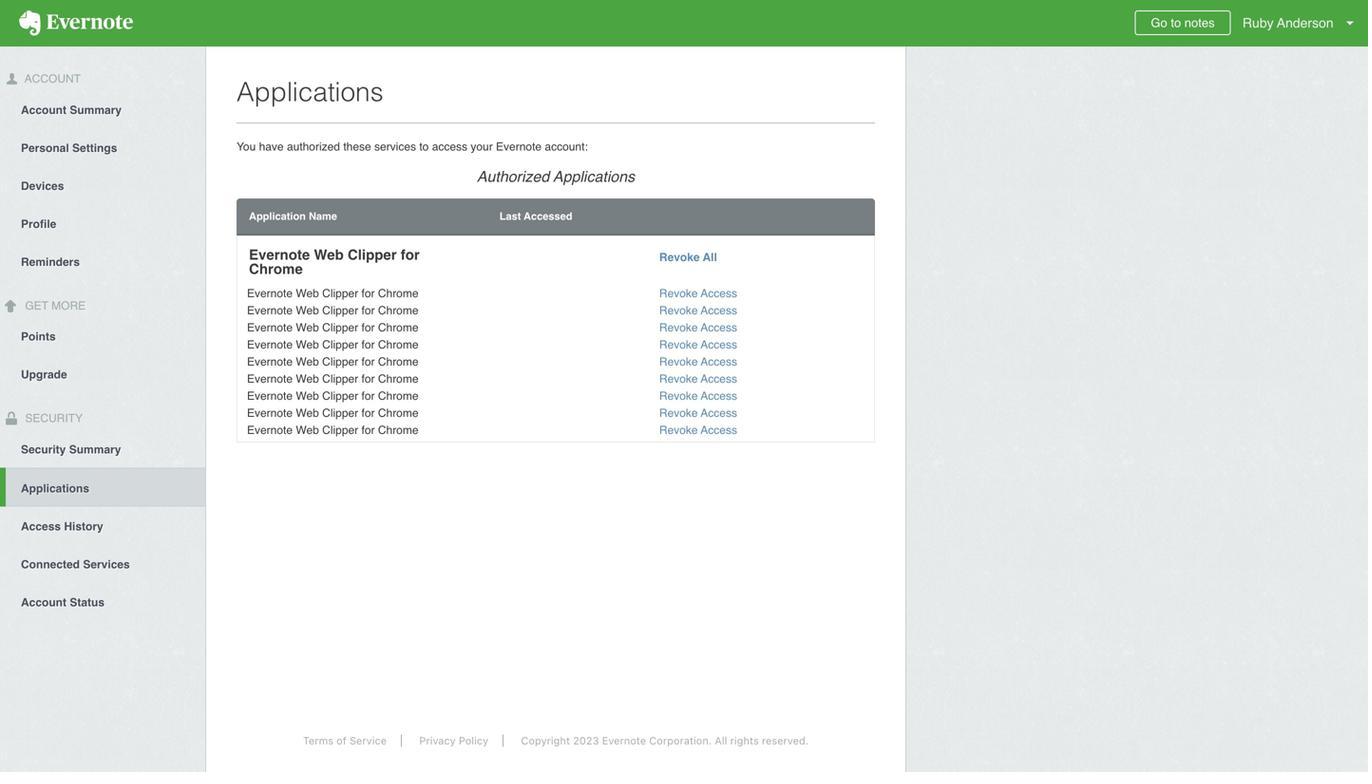 Task type: vqa. For each thing, say whether or not it's contained in the screenshot.
services
yes



Task type: describe. For each thing, give the bounding box(es) containing it.
points link
[[0, 317, 205, 355]]

7 revoke from the top
[[659, 372, 698, 386]]

0 vertical spatial all
[[703, 251, 717, 264]]

account status
[[21, 596, 105, 609]]

3 revoke access link from the top
[[659, 321, 737, 334]]

5 revoke access link from the top
[[659, 355, 737, 369]]

8 revoke access link from the top
[[659, 407, 737, 420]]

points
[[21, 330, 56, 344]]

personal settings
[[21, 141, 117, 155]]

4 revoke from the top
[[659, 321, 698, 334]]

access
[[432, 140, 468, 153]]

9 revoke access from the top
[[659, 424, 737, 437]]

services
[[83, 558, 130, 571]]

history
[[64, 520, 103, 533]]

4 revoke access link from the top
[[659, 338, 737, 352]]

terms of service
[[303, 735, 387, 747]]

upgrade link
[[0, 355, 205, 393]]

1 revoke access link from the top
[[659, 287, 737, 300]]

reminders
[[21, 255, 80, 269]]

5 revoke from the top
[[659, 338, 698, 352]]

ruby
[[1243, 15, 1274, 30]]

connected services
[[21, 558, 130, 571]]

authorized
[[287, 140, 340, 153]]

you
[[237, 140, 256, 153]]

privacy policy link
[[405, 735, 504, 747]]

service
[[350, 735, 387, 747]]

connected
[[21, 558, 80, 571]]

application name
[[249, 210, 337, 222]]

you have authorized these services to access your evernote account:
[[237, 140, 588, 153]]

devices link
[[0, 166, 205, 204]]

8 revoke access from the top
[[659, 407, 737, 420]]

3 revoke from the top
[[659, 304, 698, 317]]

2 revoke access from the top
[[659, 304, 737, 317]]

0 horizontal spatial to
[[419, 140, 429, 153]]

last
[[500, 210, 521, 222]]

notes
[[1185, 16, 1215, 30]]

7 revoke access link from the top
[[659, 390, 737, 403]]

rights
[[730, 735, 759, 747]]

8 revoke from the top
[[659, 390, 698, 403]]

1 horizontal spatial applications
[[237, 77, 384, 107]]

go to notes link
[[1135, 10, 1231, 35]]

personal settings link
[[0, 128, 205, 166]]

4 revoke access from the top
[[659, 338, 737, 352]]

applications link
[[6, 468, 205, 507]]

copyright 2023 evernote corporation. all rights reserved.
[[521, 735, 809, 747]]

privacy policy
[[419, 735, 489, 747]]

revoke all
[[659, 251, 717, 264]]

ruby anderson
[[1243, 15, 1334, 30]]

account status link
[[0, 583, 205, 621]]

reserved.
[[762, 735, 809, 747]]

more
[[51, 299, 86, 312]]

account summary link
[[0, 90, 205, 128]]

2023
[[573, 735, 599, 747]]

have
[[259, 140, 284, 153]]

go to notes
[[1151, 16, 1215, 30]]

name
[[309, 210, 337, 222]]

application
[[249, 210, 306, 222]]

2 horizontal spatial applications
[[553, 168, 635, 185]]

go
[[1151, 16, 1168, 30]]

1 revoke from the top
[[659, 251, 700, 264]]

security for security summary
[[21, 443, 66, 456]]

ruby anderson link
[[1238, 0, 1368, 47]]



Task type: locate. For each thing, give the bounding box(es) containing it.
copyright
[[521, 735, 570, 747]]

all
[[703, 251, 717, 264], [715, 735, 727, 747]]

revoke access link
[[659, 287, 737, 300], [659, 304, 737, 317], [659, 321, 737, 334], [659, 338, 737, 352], [659, 355, 737, 369], [659, 372, 737, 386], [659, 390, 737, 403], [659, 407, 737, 420], [659, 424, 737, 437]]

anderson
[[1277, 15, 1334, 30]]

profile
[[21, 217, 56, 231]]

1 vertical spatial all
[[715, 735, 727, 747]]

reminders link
[[0, 242, 205, 280]]

summary
[[70, 103, 122, 117], [69, 443, 121, 456]]

summary for security summary
[[69, 443, 121, 456]]

evernote link
[[0, 0, 152, 47]]

2 revoke access link from the top
[[659, 304, 737, 317]]

10 revoke from the top
[[659, 424, 698, 437]]

applications up authorized on the left top of the page
[[237, 77, 384, 107]]

1 vertical spatial applications
[[553, 168, 635, 185]]

1 vertical spatial security
[[21, 443, 66, 456]]

evernote image
[[0, 10, 152, 36]]

applications down account:
[[553, 168, 635, 185]]

security inside security summary link
[[21, 443, 66, 456]]

evernote web clipper for chrome
[[249, 247, 420, 277], [247, 287, 419, 300], [247, 304, 419, 317], [247, 321, 419, 334], [247, 338, 419, 352], [247, 355, 419, 369], [247, 372, 419, 386], [247, 390, 419, 403], [247, 407, 419, 420], [247, 424, 419, 437]]

security up security summary
[[22, 412, 83, 425]]

account for account status
[[21, 596, 67, 609]]

get
[[25, 299, 48, 312]]

applications up 'access history'
[[21, 482, 89, 495]]

last accessed
[[500, 210, 572, 222]]

account for account
[[22, 72, 81, 86]]

account summary
[[21, 103, 122, 117]]

to right the go
[[1171, 16, 1181, 30]]

of
[[337, 735, 347, 747]]

account up personal
[[21, 103, 67, 117]]

6 revoke from the top
[[659, 355, 698, 369]]

revoke
[[659, 251, 700, 264], [659, 287, 698, 300], [659, 304, 698, 317], [659, 321, 698, 334], [659, 338, 698, 352], [659, 355, 698, 369], [659, 372, 698, 386], [659, 390, 698, 403], [659, 407, 698, 420], [659, 424, 698, 437]]

1 revoke access from the top
[[659, 287, 737, 300]]

authorized
[[477, 168, 550, 185]]

web
[[314, 247, 344, 263], [296, 287, 319, 300], [296, 304, 319, 317], [296, 321, 319, 334], [296, 338, 319, 352], [296, 355, 319, 369], [296, 372, 319, 386], [296, 390, 319, 403], [296, 407, 319, 420], [296, 424, 319, 437]]

1 vertical spatial account
[[21, 103, 67, 117]]

accessed
[[524, 210, 572, 222]]

terms
[[303, 735, 334, 747]]

6 revoke access link from the top
[[659, 372, 737, 386]]

security up applications link
[[21, 443, 66, 456]]

applications
[[237, 77, 384, 107], [553, 168, 635, 185], [21, 482, 89, 495]]

1 vertical spatial summary
[[69, 443, 121, 456]]

9 revoke from the top
[[659, 407, 698, 420]]

summary for account summary
[[70, 103, 122, 117]]

profile link
[[0, 204, 205, 242]]

account inside 'link'
[[21, 103, 67, 117]]

3 revoke access from the top
[[659, 321, 737, 334]]

summary up personal settings "link"
[[70, 103, 122, 117]]

privacy
[[419, 735, 456, 747]]

6 revoke access from the top
[[659, 372, 737, 386]]

0 vertical spatial account
[[22, 72, 81, 86]]

9 revoke access link from the top
[[659, 424, 737, 437]]

evernote
[[496, 140, 542, 153], [249, 247, 310, 263], [247, 287, 293, 300], [247, 304, 293, 317], [247, 321, 293, 334], [247, 338, 293, 352], [247, 355, 293, 369], [247, 372, 293, 386], [247, 390, 293, 403], [247, 407, 293, 420], [247, 424, 293, 437], [602, 735, 646, 747]]

corporation.
[[649, 735, 712, 747]]

policy
[[459, 735, 489, 747]]

account
[[22, 72, 81, 86], [21, 103, 67, 117], [21, 596, 67, 609]]

terms of service link
[[289, 735, 402, 747]]

devices
[[21, 179, 64, 193]]

security summary link
[[0, 430, 205, 468]]

security summary
[[21, 443, 121, 456]]

personal
[[21, 141, 69, 155]]

0 vertical spatial to
[[1171, 16, 1181, 30]]

2 revoke from the top
[[659, 287, 698, 300]]

revoke all link
[[659, 251, 717, 264]]

1 horizontal spatial to
[[1171, 16, 1181, 30]]

chrome
[[249, 261, 303, 277], [378, 287, 419, 300], [378, 304, 419, 317], [378, 321, 419, 334], [378, 338, 419, 352], [378, 355, 419, 369], [378, 372, 419, 386], [378, 390, 419, 403], [378, 407, 419, 420], [378, 424, 419, 437]]

settings
[[72, 141, 117, 155]]

summary inside 'link'
[[70, 103, 122, 117]]

connected services link
[[0, 545, 205, 583]]

access
[[701, 287, 737, 300], [701, 304, 737, 317], [701, 321, 737, 334], [701, 338, 737, 352], [701, 355, 737, 369], [701, 372, 737, 386], [701, 390, 737, 403], [701, 407, 737, 420], [701, 424, 737, 437], [21, 520, 61, 533]]

to left access
[[419, 140, 429, 153]]

1 vertical spatial to
[[419, 140, 429, 153]]

5 revoke access from the top
[[659, 355, 737, 369]]

access history
[[21, 520, 103, 533]]

for
[[401, 247, 420, 263], [362, 287, 375, 300], [362, 304, 375, 317], [362, 321, 375, 334], [362, 338, 375, 352], [362, 355, 375, 369], [362, 372, 375, 386], [362, 390, 375, 403], [362, 407, 375, 420], [362, 424, 375, 437]]

clipper
[[348, 247, 397, 263], [322, 287, 358, 300], [322, 304, 358, 317], [322, 321, 358, 334], [322, 338, 358, 352], [322, 355, 358, 369], [322, 372, 358, 386], [322, 390, 358, 403], [322, 407, 358, 420], [322, 424, 358, 437]]

upgrade
[[21, 368, 67, 382]]

account down the connected
[[21, 596, 67, 609]]

to
[[1171, 16, 1181, 30], [419, 140, 429, 153]]

0 vertical spatial security
[[22, 412, 83, 425]]

security
[[22, 412, 83, 425], [21, 443, 66, 456]]

2 vertical spatial account
[[21, 596, 67, 609]]

summary up applications link
[[69, 443, 121, 456]]

status
[[70, 596, 105, 609]]

7 revoke access from the top
[[659, 390, 737, 403]]

services
[[374, 140, 416, 153]]

0 vertical spatial applications
[[237, 77, 384, 107]]

get more
[[22, 299, 86, 312]]

revoke access
[[659, 287, 737, 300], [659, 304, 737, 317], [659, 321, 737, 334], [659, 338, 737, 352], [659, 355, 737, 369], [659, 372, 737, 386], [659, 390, 737, 403], [659, 407, 737, 420], [659, 424, 737, 437]]

account for account summary
[[21, 103, 67, 117]]

0 vertical spatial summary
[[70, 103, 122, 117]]

security for security
[[22, 412, 83, 425]]

0 horizontal spatial applications
[[21, 482, 89, 495]]

authorized applications
[[477, 168, 635, 185]]

account:
[[545, 140, 588, 153]]

your
[[471, 140, 493, 153]]

access history link
[[0, 507, 205, 545]]

2 vertical spatial applications
[[21, 482, 89, 495]]

these
[[343, 140, 371, 153]]

account up account summary
[[22, 72, 81, 86]]



